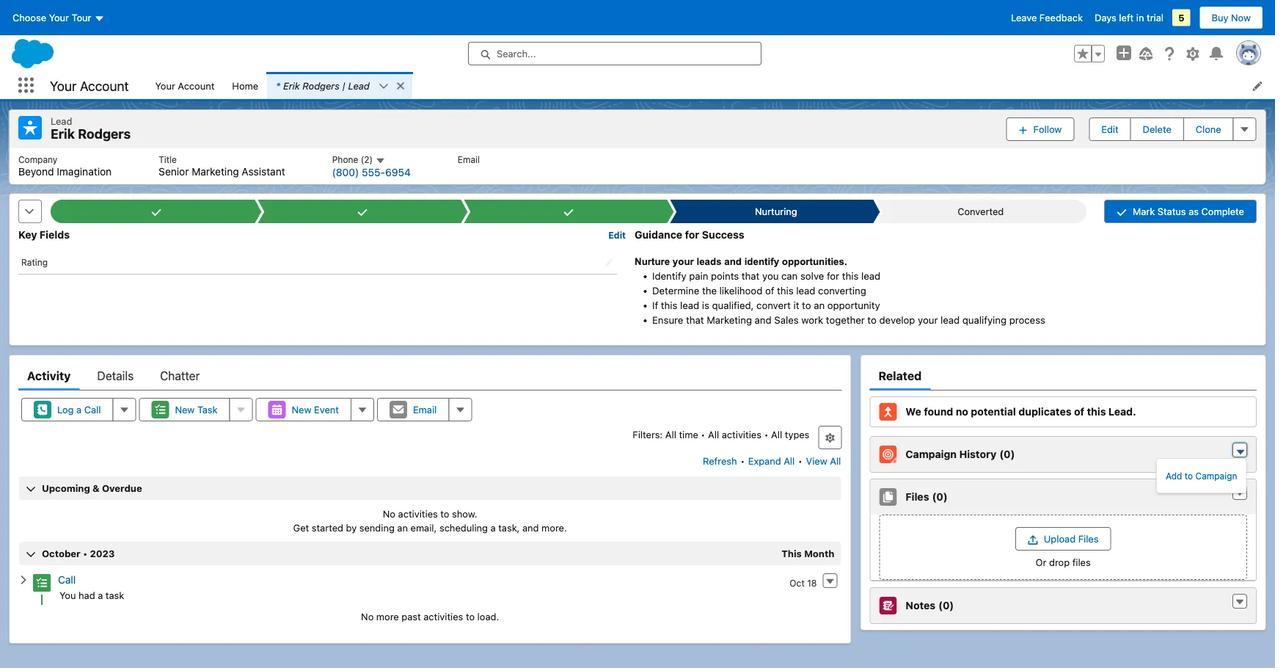 Task type: describe. For each thing, give the bounding box(es) containing it.
email,
[[411, 522, 437, 533]]

company beyond imagination
[[18, 154, 112, 178]]

get
[[293, 522, 309, 533]]

0 horizontal spatial edit
[[609, 230, 626, 241]]

identify
[[653, 270, 687, 282]]

all left time
[[666, 429, 677, 440]]

this
[[782, 548, 802, 559]]

no for more
[[361, 611, 374, 622]]

task,
[[499, 522, 520, 533]]

to right it
[[802, 299, 812, 311]]

expand
[[749, 455, 782, 466]]

days
[[1095, 12, 1117, 23]]

this right if
[[661, 299, 678, 311]]

new event button
[[256, 398, 352, 421]]

0 horizontal spatial files
[[906, 491, 930, 503]]

1 vertical spatial your
[[918, 314, 939, 326]]

edit link
[[609, 229, 626, 241]]

0 vertical spatial your
[[673, 256, 694, 267]]

files element
[[870, 479, 1258, 581]]

identify
[[745, 256, 780, 267]]

to inside no activities to show. get started by sending an email, scheduling a task, and more.
[[441, 508, 450, 519]]

* erik rodgers | lead
[[276, 80, 370, 91]]

1 horizontal spatial a
[[98, 589, 103, 600]]

fields
[[40, 229, 70, 241]]

6954
[[385, 166, 411, 179]]

mark
[[1133, 206, 1156, 217]]

time
[[679, 429, 699, 440]]

leave feedback
[[1012, 12, 1084, 23]]

or drop files
[[1036, 556, 1091, 567]]

guidance
[[635, 229, 683, 241]]

leave feedback link
[[1012, 12, 1084, 23]]

converted link
[[883, 200, 1080, 223]]

lead image
[[18, 116, 42, 139]]

erik for erik rodgers
[[51, 126, 75, 142]]

in
[[1137, 12, 1145, 23]]

an inside no activities to show. get started by sending an email, scheduling a task, and more.
[[397, 522, 408, 533]]

success
[[702, 229, 745, 241]]

chatter link
[[160, 361, 200, 390]]

for inside nurture your leads and identify opportunities. identify pain points that you can solve for this lead determine the likelihood of this lead converting if this lead is qualified, convert it to an opportunity ensure that marketing and sales work together to develop your lead qualifying process
[[827, 270, 840, 282]]

buy
[[1212, 12, 1229, 23]]

rating
[[21, 257, 48, 267]]

call link
[[58, 574, 76, 586]]

email button
[[377, 398, 450, 421]]

filters: all time • all activities • all types
[[633, 429, 810, 440]]

• left view
[[799, 455, 803, 466]]

no for activities
[[383, 508, 396, 519]]

guidance for success
[[635, 229, 745, 241]]

edit inside button
[[1102, 124, 1119, 135]]

edit button
[[1090, 117, 1132, 141]]

notes
[[906, 600, 936, 612]]

1 horizontal spatial that
[[742, 270, 760, 282]]

view all link
[[806, 449, 842, 473]]

key
[[18, 229, 37, 241]]

all left types
[[772, 429, 783, 440]]

ensure
[[653, 314, 684, 326]]

refresh button
[[703, 449, 738, 473]]

oct
[[790, 578, 805, 588]]

beyond
[[18, 165, 54, 178]]

follow button
[[1007, 117, 1075, 141]]

log a call
[[57, 404, 101, 415]]

is
[[702, 299, 710, 311]]

new for new event
[[292, 404, 312, 415]]

log a call button
[[21, 398, 113, 421]]

to down "opportunity"
[[868, 314, 877, 326]]

notes (0)
[[906, 600, 955, 612]]

notes element
[[870, 587, 1258, 624]]

together
[[826, 314, 865, 326]]

drop
[[1050, 556, 1070, 567]]

you had a task
[[59, 589, 124, 600]]

• left 2023 on the bottom left of page
[[83, 548, 88, 559]]

(800) 555-6954 link
[[332, 166, 411, 179]]

assistant
[[242, 165, 285, 178]]

nurturing
[[756, 206, 798, 217]]

upcoming & overdue button
[[19, 476, 842, 500]]

choose
[[12, 12, 46, 23]]

as
[[1189, 206, 1200, 217]]

show.
[[452, 508, 478, 519]]

text default image inside files element
[[1236, 488, 1246, 498]]

no more past activities to load.
[[361, 611, 499, 622]]

likelihood
[[720, 285, 763, 297]]

complete
[[1202, 206, 1245, 217]]

related
[[879, 369, 922, 383]]

1 vertical spatial call
[[58, 574, 76, 586]]

pain
[[690, 270, 709, 282]]

leads
[[697, 256, 722, 267]]

it
[[794, 299, 800, 311]]

types
[[785, 429, 810, 440]]

refresh • expand all • view all
[[703, 455, 842, 466]]

path options list box
[[51, 200, 1087, 223]]

(0) inside campaign history element
[[1000, 448, 1016, 460]]

sales
[[775, 314, 799, 326]]

event
[[314, 404, 339, 415]]

the
[[703, 285, 717, 297]]

&
[[93, 483, 100, 494]]

1 vertical spatial files
[[1079, 533, 1099, 544]]

text default image inside phone (2) dropdown button
[[375, 156, 386, 166]]

delete button
[[1131, 117, 1185, 141]]

(800)
[[332, 166, 359, 179]]

related link
[[879, 361, 922, 390]]

• left expand
[[741, 455, 745, 466]]

converted
[[958, 206, 1005, 217]]

lead up the converting
[[862, 270, 881, 282]]

home link
[[223, 72, 267, 99]]

text default image inside notes "element"
[[1236, 597, 1246, 607]]

campaign history (0)
[[906, 448, 1016, 460]]

develop
[[880, 314, 916, 326]]

trial
[[1147, 12, 1164, 23]]

upload files
[[1045, 533, 1099, 544]]

work
[[802, 314, 824, 326]]

your account link
[[146, 72, 223, 99]]

a inside log a call button
[[76, 404, 82, 415]]



Task type: vqa. For each thing, say whether or not it's contained in the screenshot.
account name related to 1,200
no



Task type: locate. For each thing, give the bounding box(es) containing it.
of
[[766, 285, 775, 297], [1075, 406, 1085, 418]]

and
[[725, 256, 742, 267], [755, 314, 772, 326], [523, 522, 539, 533]]

1 horizontal spatial rodgers
[[303, 80, 340, 91]]

0 vertical spatial email
[[458, 154, 480, 164]]

erik
[[283, 80, 300, 91], [51, 126, 75, 142]]

company
[[18, 154, 58, 164]]

activities inside no activities to show. get started by sending an email, scheduling a task, and more.
[[398, 508, 438, 519]]

nurture your leads and identify opportunities. identify pain points that you can solve for this lead determine the likelihood of this lead converting if this lead is qualified, convert it to an opportunity ensure that marketing and sales work together to develop your lead qualifying process
[[635, 256, 1046, 326]]

marketing down qualified,
[[707, 314, 752, 326]]

load.
[[478, 611, 499, 622]]

files
[[1073, 556, 1091, 567]]

key fields
[[18, 229, 70, 241]]

0 vertical spatial activities
[[722, 429, 762, 440]]

list for leave feedback link
[[146, 72, 1276, 99]]

0 horizontal spatial erik
[[51, 126, 75, 142]]

clone
[[1197, 124, 1222, 135]]

call inside button
[[84, 404, 101, 415]]

your up identify
[[673, 256, 694, 267]]

a right log
[[76, 404, 82, 415]]

1 vertical spatial an
[[397, 522, 408, 533]]

0 horizontal spatial and
[[523, 522, 539, 533]]

this up the converting
[[843, 270, 859, 282]]

that
[[742, 270, 760, 282], [686, 314, 704, 326]]

2023
[[90, 548, 115, 559]]

0 vertical spatial lead
[[348, 80, 370, 91]]

text default image right (2)
[[375, 156, 386, 166]]

tab list
[[18, 361, 842, 390]]

email
[[458, 154, 480, 164], [413, 404, 437, 415]]

1 horizontal spatial an
[[814, 299, 825, 311]]

lead right |
[[348, 80, 370, 91]]

1 new from the left
[[175, 404, 195, 415]]

0 horizontal spatial email
[[413, 404, 437, 415]]

activities right past
[[424, 611, 463, 622]]

an left the email,
[[397, 522, 408, 533]]

text default image
[[379, 81, 389, 91], [1236, 488, 1246, 498], [18, 575, 29, 585], [1236, 597, 1246, 607]]

marketing
[[192, 165, 239, 178], [707, 314, 752, 326]]

a inside no activities to show. get started by sending an email, scheduling a task, and more.
[[491, 522, 496, 533]]

no up sending
[[383, 508, 396, 519]]

2 vertical spatial activities
[[424, 611, 463, 622]]

activities up the email,
[[398, 508, 438, 519]]

0 vertical spatial list
[[146, 72, 1276, 99]]

2 vertical spatial (0)
[[939, 600, 955, 612]]

for up the converting
[[827, 270, 840, 282]]

0 horizontal spatial a
[[76, 404, 82, 415]]

• up expand
[[765, 429, 769, 440]]

related tab panel
[[870, 390, 1258, 624]]

nurture
[[635, 256, 670, 267]]

and down convert
[[755, 314, 772, 326]]

files down campaign
[[906, 491, 930, 503]]

you
[[59, 589, 76, 600]]

1 vertical spatial email
[[413, 404, 437, 415]]

1 vertical spatial no
[[361, 611, 374, 622]]

a right had
[[98, 589, 103, 600]]

for
[[685, 229, 700, 241], [827, 270, 840, 282]]

list containing beyond imagination
[[10, 148, 1266, 184]]

expand all button
[[748, 449, 796, 473]]

0 horizontal spatial your account
[[50, 78, 129, 93]]

your account
[[50, 78, 129, 93], [155, 80, 215, 91]]

(0) inside notes "element"
[[939, 600, 955, 612]]

search... button
[[468, 42, 762, 65]]

list containing your account
[[146, 72, 1276, 99]]

call up the you on the bottom left
[[58, 574, 76, 586]]

(0) down campaign
[[933, 491, 948, 503]]

0 vertical spatial call
[[84, 404, 101, 415]]

and up points
[[725, 256, 742, 267]]

list item containing *
[[267, 72, 412, 99]]

1 horizontal spatial your account
[[155, 80, 215, 91]]

more.
[[542, 522, 567, 533]]

had
[[79, 589, 95, 600]]

lead.
[[1109, 406, 1137, 418]]

call right log
[[84, 404, 101, 415]]

no
[[956, 406, 969, 418]]

1 vertical spatial list
[[10, 148, 1266, 184]]

0 vertical spatial that
[[742, 270, 760, 282]]

an inside nurture your leads and identify opportunities. identify pain points that you can solve for this lead determine the likelihood of this lead converting if this lead is qualified, convert it to an opportunity ensure that marketing and sales work together to develop your lead qualifying process
[[814, 299, 825, 311]]

new left event
[[292, 404, 312, 415]]

lead left the is
[[681, 299, 700, 311]]

new inside new event button
[[292, 404, 312, 415]]

days left in trial
[[1095, 12, 1164, 23]]

0 vertical spatial of
[[766, 285, 775, 297]]

2 vertical spatial and
[[523, 522, 539, 533]]

edit left delete
[[1102, 124, 1119, 135]]

new for new task
[[175, 404, 195, 415]]

details link
[[97, 361, 134, 390]]

determine
[[653, 285, 700, 297]]

buy now
[[1212, 12, 1252, 23]]

1 horizontal spatial files
[[1079, 533, 1099, 544]]

this left lead.
[[1088, 406, 1107, 418]]

to left show.
[[441, 508, 450, 519]]

rodgers for erik rodgers
[[78, 126, 131, 142]]

of inside nurture your leads and identify opportunities. identify pain points that you can solve for this lead determine the likelihood of this lead converting if this lead is qualified, convert it to an opportunity ensure that marketing and sales work together to develop your lead qualifying process
[[766, 285, 775, 297]]

that up likelihood
[[742, 270, 760, 282]]

marketing right the senior
[[192, 165, 239, 178]]

0 vertical spatial no
[[383, 508, 396, 519]]

list for your account link
[[10, 148, 1266, 184]]

1 vertical spatial rodgers
[[78, 126, 131, 142]]

2 horizontal spatial a
[[491, 522, 496, 533]]

history
[[960, 448, 997, 460]]

1 horizontal spatial new
[[292, 404, 312, 415]]

an up the work
[[814, 299, 825, 311]]

title senior marketing assistant
[[159, 154, 285, 178]]

1 vertical spatial and
[[755, 314, 772, 326]]

convert
[[757, 299, 791, 311]]

edit left guidance
[[609, 230, 626, 241]]

1 vertical spatial activities
[[398, 508, 438, 519]]

new inside new task button
[[175, 404, 195, 415]]

0 horizontal spatial account
[[80, 78, 129, 93]]

rodgers left |
[[303, 80, 340, 91]]

rodgers up imagination on the top
[[78, 126, 131, 142]]

lead left qualifying
[[941, 314, 960, 326]]

account left home "link" at left top
[[178, 80, 215, 91]]

feedback
[[1040, 12, 1084, 23]]

0 horizontal spatial new
[[175, 404, 195, 415]]

erik inside lead erik rodgers
[[51, 126, 75, 142]]

we
[[906, 406, 922, 418]]

account up lead erik rodgers
[[80, 78, 129, 93]]

no inside no activities to show. get started by sending an email, scheduling a task, and more.
[[383, 508, 396, 519]]

upcoming
[[42, 483, 90, 494]]

task
[[106, 589, 124, 600]]

1 horizontal spatial text default image
[[396, 81, 406, 91]]

1 vertical spatial that
[[686, 314, 704, 326]]

0 horizontal spatial marketing
[[192, 165, 239, 178]]

1 horizontal spatial no
[[383, 508, 396, 519]]

files (0)
[[906, 491, 948, 503]]

this inside related tab panel
[[1088, 406, 1107, 418]]

leave
[[1012, 12, 1038, 23]]

choose your tour
[[12, 12, 91, 23]]

account
[[80, 78, 129, 93], [178, 80, 215, 91]]

0 horizontal spatial rodgers
[[78, 126, 131, 142]]

0 vertical spatial an
[[814, 299, 825, 311]]

1 vertical spatial text default image
[[375, 156, 386, 166]]

overdue
[[102, 483, 142, 494]]

no more past activities to load. status
[[18, 611, 842, 622]]

(0) right history
[[1000, 448, 1016, 460]]

tour
[[72, 12, 91, 23]]

0 horizontal spatial that
[[686, 314, 704, 326]]

follow
[[1034, 124, 1062, 135]]

0 vertical spatial marketing
[[192, 165, 239, 178]]

0 horizontal spatial call
[[58, 574, 76, 586]]

home
[[232, 80, 259, 91]]

to left load. on the left
[[466, 611, 475, 622]]

your account left home "link" at left top
[[155, 80, 215, 91]]

0 vertical spatial for
[[685, 229, 700, 241]]

1 vertical spatial marketing
[[707, 314, 752, 326]]

list
[[146, 72, 1276, 99], [10, 148, 1266, 184]]

phone
[[332, 155, 358, 165]]

if
[[653, 299, 659, 311]]

status
[[1158, 206, 1187, 217]]

1 horizontal spatial your
[[918, 314, 939, 326]]

0 horizontal spatial lead
[[51, 115, 72, 126]]

2 vertical spatial a
[[98, 589, 103, 600]]

of right duplicates
[[1075, 406, 1085, 418]]

by
[[346, 522, 357, 533]]

list item
[[267, 72, 412, 99]]

text default image
[[396, 81, 406, 91], [375, 156, 386, 166]]

email inside button
[[413, 404, 437, 415]]

new
[[175, 404, 195, 415], [292, 404, 312, 415]]

your inside popup button
[[49, 12, 69, 23]]

chatter
[[160, 369, 200, 383]]

(0) inside files element
[[933, 491, 948, 503]]

2 new from the left
[[292, 404, 312, 415]]

1 vertical spatial of
[[1075, 406, 1085, 418]]

0 vertical spatial text default image
[[396, 81, 406, 91]]

rodgers for erik rodgers | lead
[[303, 80, 340, 91]]

your right develop
[[918, 314, 939, 326]]

started
[[312, 522, 344, 533]]

0 horizontal spatial text default image
[[375, 156, 386, 166]]

month
[[805, 548, 835, 559]]

campaign history element
[[870, 436, 1258, 473]]

senior
[[159, 165, 189, 178]]

*
[[276, 80, 280, 91]]

log
[[57, 404, 74, 415]]

files up files
[[1079, 533, 1099, 544]]

of inside related tab panel
[[1075, 406, 1085, 418]]

all right expand
[[784, 455, 795, 466]]

activities up refresh
[[722, 429, 762, 440]]

0 horizontal spatial of
[[766, 285, 775, 297]]

(0) right notes
[[939, 600, 955, 612]]

tab list containing activity
[[18, 361, 842, 390]]

group
[[1075, 45, 1106, 62]]

0 vertical spatial a
[[76, 404, 82, 415]]

0 horizontal spatial no
[[361, 611, 374, 622]]

1 horizontal spatial and
[[725, 256, 742, 267]]

2 horizontal spatial and
[[755, 314, 772, 326]]

1 vertical spatial a
[[491, 522, 496, 533]]

imagination
[[57, 165, 112, 178]]

task
[[197, 404, 218, 415]]

qualified,
[[713, 299, 754, 311]]

0 vertical spatial files
[[906, 491, 930, 503]]

for left success
[[685, 229, 700, 241]]

process
[[1010, 314, 1046, 326]]

1 horizontal spatial marketing
[[707, 314, 752, 326]]

this down can
[[778, 285, 794, 297]]

1 horizontal spatial lead
[[348, 80, 370, 91]]

marketing inside title senior marketing assistant
[[192, 165, 239, 178]]

erik right *
[[283, 80, 300, 91]]

and inside no activities to show. get started by sending an email, scheduling a task, and more.
[[523, 522, 539, 533]]

0 vertical spatial edit
[[1102, 124, 1119, 135]]

we found no potential duplicates of this lead.
[[906, 406, 1137, 418]]

you
[[763, 270, 779, 282]]

0 vertical spatial (0)
[[1000, 448, 1016, 460]]

this month
[[782, 548, 835, 559]]

0 horizontal spatial your
[[673, 256, 694, 267]]

campaign
[[906, 448, 957, 460]]

points
[[711, 270, 739, 282]]

1 vertical spatial (0)
[[933, 491, 948, 503]]

your
[[673, 256, 694, 267], [918, 314, 939, 326]]

your account up lead erik rodgers
[[50, 78, 129, 93]]

october  •  2023
[[42, 548, 115, 559]]

activities
[[722, 429, 762, 440], [398, 508, 438, 519], [424, 611, 463, 622]]

no left 'more'
[[361, 611, 374, 622]]

october
[[42, 548, 81, 559]]

that down the is
[[686, 314, 704, 326]]

1 horizontal spatial edit
[[1102, 124, 1119, 135]]

erik for erik rodgers | lead
[[283, 80, 300, 91]]

left
[[1120, 12, 1134, 23]]

0 vertical spatial rodgers
[[303, 80, 340, 91]]

1 horizontal spatial email
[[458, 154, 480, 164]]

marketing inside nurture your leads and identify opportunities. identify pain points that you can solve for this lead determine the likelihood of this lead converting if this lead is qualified, convert it to an opportunity ensure that marketing and sales work together to develop your lead qualifying process
[[707, 314, 752, 326]]

1 horizontal spatial account
[[178, 80, 215, 91]]

1 vertical spatial erik
[[51, 126, 75, 142]]

converting
[[819, 285, 867, 297]]

0 horizontal spatial for
[[685, 229, 700, 241]]

1 horizontal spatial for
[[827, 270, 840, 282]]

(0) for notes (0)
[[939, 600, 955, 612]]

filters:
[[633, 429, 663, 440]]

new left task
[[175, 404, 195, 415]]

delete
[[1144, 124, 1172, 135]]

lead inside lead erik rodgers
[[51, 115, 72, 126]]

upload
[[1045, 533, 1076, 544]]

1 vertical spatial lead
[[51, 115, 72, 126]]

activity link
[[27, 361, 71, 390]]

no
[[383, 508, 396, 519], [361, 611, 374, 622]]

lead right lead icon
[[51, 115, 72, 126]]

found
[[924, 406, 954, 418]]

task image
[[33, 574, 51, 592]]

0 horizontal spatial an
[[397, 522, 408, 533]]

0 vertical spatial erik
[[283, 80, 300, 91]]

• right time
[[701, 429, 706, 440]]

1 horizontal spatial of
[[1075, 406, 1085, 418]]

and right the task,
[[523, 522, 539, 533]]

0 vertical spatial and
[[725, 256, 742, 267]]

1 vertical spatial for
[[827, 270, 840, 282]]

1 vertical spatial edit
[[609, 230, 626, 241]]

rodgers inside lead erik rodgers
[[78, 126, 131, 142]]

of down you
[[766, 285, 775, 297]]

all right view
[[830, 455, 842, 466]]

5
[[1179, 12, 1185, 23]]

(0) for files (0)
[[933, 491, 948, 503]]

text default image right |
[[396, 81, 406, 91]]

now
[[1232, 12, 1252, 23]]

1 horizontal spatial call
[[84, 404, 101, 415]]

lead down solve
[[797, 285, 816, 297]]

1 horizontal spatial erik
[[283, 80, 300, 91]]

555-
[[362, 166, 385, 179]]

view
[[806, 455, 828, 466]]

erik up company beyond imagination
[[51, 126, 75, 142]]

a left the task,
[[491, 522, 496, 533]]

all right time
[[708, 429, 720, 440]]



